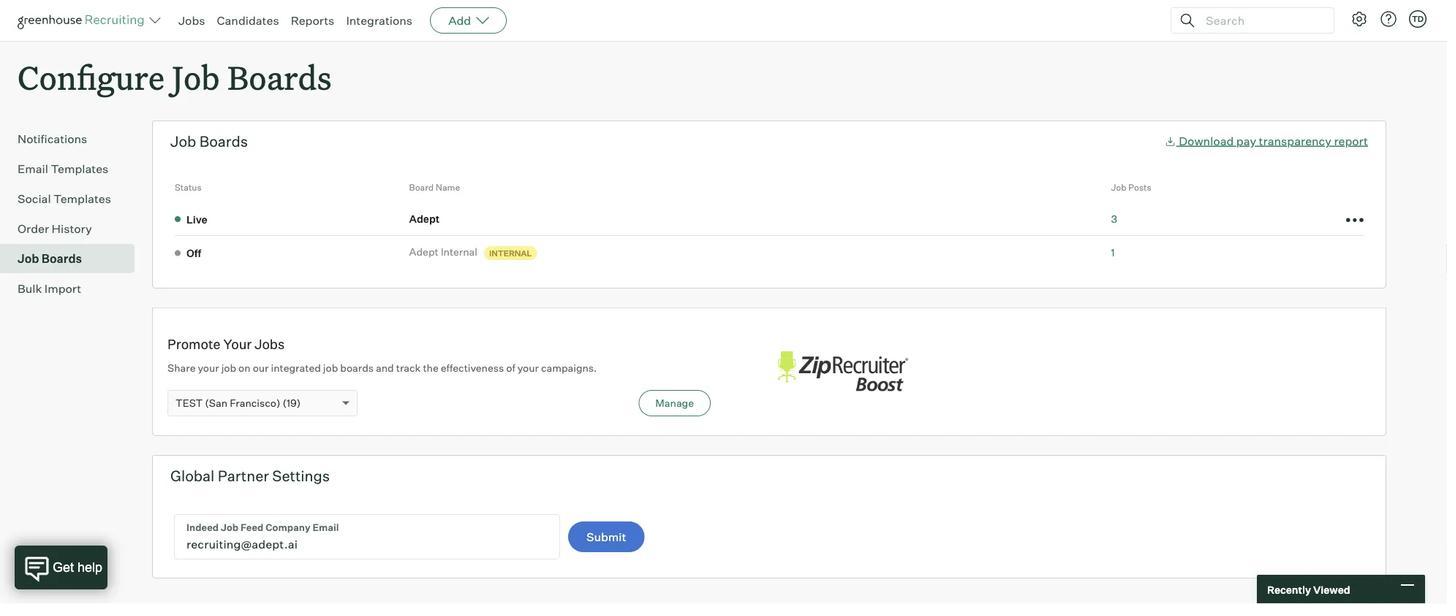 Task type: locate. For each thing, give the bounding box(es) containing it.
adept down board
[[409, 212, 440, 225]]

global
[[170, 467, 215, 486]]

internal right adept internal link
[[489, 248, 532, 258]]

import
[[44, 282, 81, 296]]

0 vertical spatial adept
[[409, 212, 440, 225]]

integrations
[[346, 13, 413, 28]]

boards down candidates link at the left top of the page
[[227, 56, 332, 99]]

reports
[[291, 13, 334, 28]]

your right of
[[518, 362, 539, 375]]

jobs up our
[[255, 336, 285, 353]]

share
[[167, 362, 196, 375]]

adept for adept
[[409, 212, 440, 225]]

board name
[[409, 182, 460, 193]]

report
[[1334, 134, 1368, 148]]

0 horizontal spatial job
[[221, 362, 236, 375]]

1 adept from the top
[[409, 212, 440, 225]]

td button
[[1406, 7, 1430, 31]]

1 vertical spatial job boards
[[18, 252, 82, 266]]

0 horizontal spatial jobs
[[178, 13, 205, 28]]

job boards up the status
[[170, 133, 248, 151]]

adept internal
[[409, 246, 478, 259]]

1 horizontal spatial job boards
[[170, 133, 248, 151]]

adept for adept internal
[[409, 246, 439, 259]]

1 link
[[1111, 246, 1115, 259]]

0 vertical spatial templates
[[51, 162, 108, 176]]

0 horizontal spatial your
[[198, 362, 219, 375]]

job
[[221, 362, 236, 375], [323, 362, 338, 375]]

0 vertical spatial boards
[[227, 56, 332, 99]]

job left boards
[[323, 362, 338, 375]]

boards up the status
[[199, 133, 248, 151]]

1 vertical spatial adept
[[409, 246, 439, 259]]

your right share
[[198, 362, 219, 375]]

1 horizontal spatial job
[[323, 362, 338, 375]]

internal inside adept internal link
[[441, 246, 478, 259]]

boards
[[227, 56, 332, 99], [199, 133, 248, 151], [42, 252, 82, 266]]

jobs
[[178, 13, 205, 28], [255, 336, 285, 353]]

internal
[[441, 246, 478, 259], [489, 248, 532, 258]]

bulk import
[[18, 282, 81, 296]]

job boards link
[[18, 250, 129, 268]]

2 adept from the top
[[409, 246, 439, 259]]

0 vertical spatial jobs
[[178, 13, 205, 28]]

download
[[1179, 134, 1234, 148]]

history
[[52, 222, 92, 236]]

2 job from the left
[[323, 362, 338, 375]]

1 vertical spatial boards
[[199, 133, 248, 151]]

adept down adept link
[[409, 246, 439, 259]]

your
[[198, 362, 219, 375], [518, 362, 539, 375]]

global partner settings
[[170, 467, 330, 486]]

bulk import link
[[18, 280, 129, 298]]

templates up the social templates link
[[51, 162, 108, 176]]

integrated
[[271, 362, 321, 375]]

notifications link
[[18, 130, 129, 148]]

0 horizontal spatial job boards
[[18, 252, 82, 266]]

your
[[223, 336, 252, 353]]

2 vertical spatial boards
[[42, 252, 82, 266]]

the
[[423, 362, 439, 375]]

job boards
[[170, 133, 248, 151], [18, 252, 82, 266]]

templates
[[51, 162, 108, 176], [53, 192, 111, 206]]

job boards up bulk import
[[18, 252, 82, 266]]

1 horizontal spatial jobs
[[255, 336, 285, 353]]

job
[[172, 56, 220, 99], [170, 133, 196, 151], [1111, 182, 1127, 193], [18, 252, 39, 266]]

boards up import
[[42, 252, 82, 266]]

bulk
[[18, 282, 42, 296]]

templates up 'order history' link at the top
[[53, 192, 111, 206]]

0 vertical spatial job boards
[[170, 133, 248, 151]]

posts
[[1129, 182, 1152, 193]]

download pay transparency report link
[[1165, 134, 1368, 148]]

boards inside the job boards 'link'
[[42, 252, 82, 266]]

1 horizontal spatial your
[[518, 362, 539, 375]]

viewed
[[1313, 584, 1350, 597]]

test (san francisco) (19) option
[[176, 397, 301, 410]]

adept
[[409, 212, 440, 225], [409, 246, 439, 259]]

1 vertical spatial templates
[[53, 192, 111, 206]]

on
[[238, 362, 251, 375]]

job up bulk
[[18, 252, 39, 266]]

job left posts
[[1111, 182, 1127, 193]]

3 link
[[1111, 212, 1117, 225]]

promote
[[167, 336, 221, 353]]

job left on
[[221, 362, 236, 375]]

internal down adept link
[[441, 246, 478, 259]]

0 horizontal spatial internal
[[441, 246, 478, 259]]

jobs link
[[178, 13, 205, 28]]

templates for email templates
[[51, 162, 108, 176]]

submit
[[586, 530, 626, 545]]

settings
[[272, 467, 330, 486]]

of
[[506, 362, 515, 375]]

jobs left candidates link at the left top of the page
[[178, 13, 205, 28]]

transparency
[[1259, 134, 1332, 148]]

pay
[[1236, 134, 1256, 148]]

Indeed Job Feed Company Email text field
[[175, 516, 559, 560]]

zip recruiter image
[[769, 344, 916, 401]]



Task type: describe. For each thing, give the bounding box(es) containing it.
social templates
[[18, 192, 111, 206]]

submit button
[[568, 522, 645, 553]]

track
[[396, 362, 421, 375]]

status
[[175, 182, 202, 193]]

off
[[186, 247, 201, 260]]

boards
[[340, 362, 374, 375]]

configure image
[[1351, 10, 1368, 28]]

Search text field
[[1202, 10, 1321, 31]]

live
[[186, 213, 207, 226]]

test
[[176, 397, 203, 410]]

job down jobs "link"
[[172, 56, 220, 99]]

manage link
[[639, 391, 711, 417]]

adept link
[[409, 212, 444, 226]]

our
[[253, 362, 269, 375]]

td button
[[1409, 10, 1427, 28]]

board
[[409, 182, 434, 193]]

social
[[18, 192, 51, 206]]

job inside 'link'
[[18, 252, 39, 266]]

1 job from the left
[[221, 362, 236, 375]]

add
[[448, 13, 471, 28]]

3
[[1111, 212, 1117, 225]]

candidates
[[217, 13, 279, 28]]

campaigns.
[[541, 362, 597, 375]]

order history
[[18, 222, 92, 236]]

candidates link
[[217, 13, 279, 28]]

(19)
[[283, 397, 301, 410]]

2 your from the left
[[518, 362, 539, 375]]

templates for social templates
[[53, 192, 111, 206]]

job boards inside 'link'
[[18, 252, 82, 266]]

add button
[[430, 7, 507, 34]]

share your job on our integrated job boards and track the effectiveness of your campaigns.
[[167, 362, 597, 375]]

partner
[[218, 467, 269, 486]]

adept internal link
[[409, 245, 482, 259]]

reports link
[[291, 13, 334, 28]]

test (san francisco) (19)
[[176, 397, 301, 410]]

effectiveness
[[441, 362, 504, 375]]

1 vertical spatial jobs
[[255, 336, 285, 353]]

download pay transparency report
[[1179, 134, 1368, 148]]

td
[[1412, 14, 1424, 24]]

configure job boards
[[18, 56, 332, 99]]

1
[[1111, 246, 1115, 259]]

email templates
[[18, 162, 108, 176]]

greenhouse recruiting image
[[18, 12, 149, 29]]

name
[[436, 182, 460, 193]]

integrations link
[[346, 13, 413, 28]]

configure
[[18, 56, 165, 99]]

and
[[376, 362, 394, 375]]

notifications
[[18, 132, 87, 146]]

social templates link
[[18, 190, 129, 208]]

recently
[[1267, 584, 1311, 597]]

email templates link
[[18, 160, 129, 178]]

job up the status
[[170, 133, 196, 151]]

job posts
[[1111, 182, 1152, 193]]

francisco)
[[230, 397, 280, 410]]

manage
[[655, 397, 694, 410]]

order history link
[[18, 220, 129, 238]]

email
[[18, 162, 48, 176]]

order
[[18, 222, 49, 236]]

1 horizontal spatial internal
[[489, 248, 532, 258]]

promote your jobs
[[167, 336, 285, 353]]

(san
[[205, 397, 228, 410]]

1 your from the left
[[198, 362, 219, 375]]

recently viewed
[[1267, 584, 1350, 597]]



Task type: vqa. For each thing, say whether or not it's contained in the screenshot.
Boards to the top
yes



